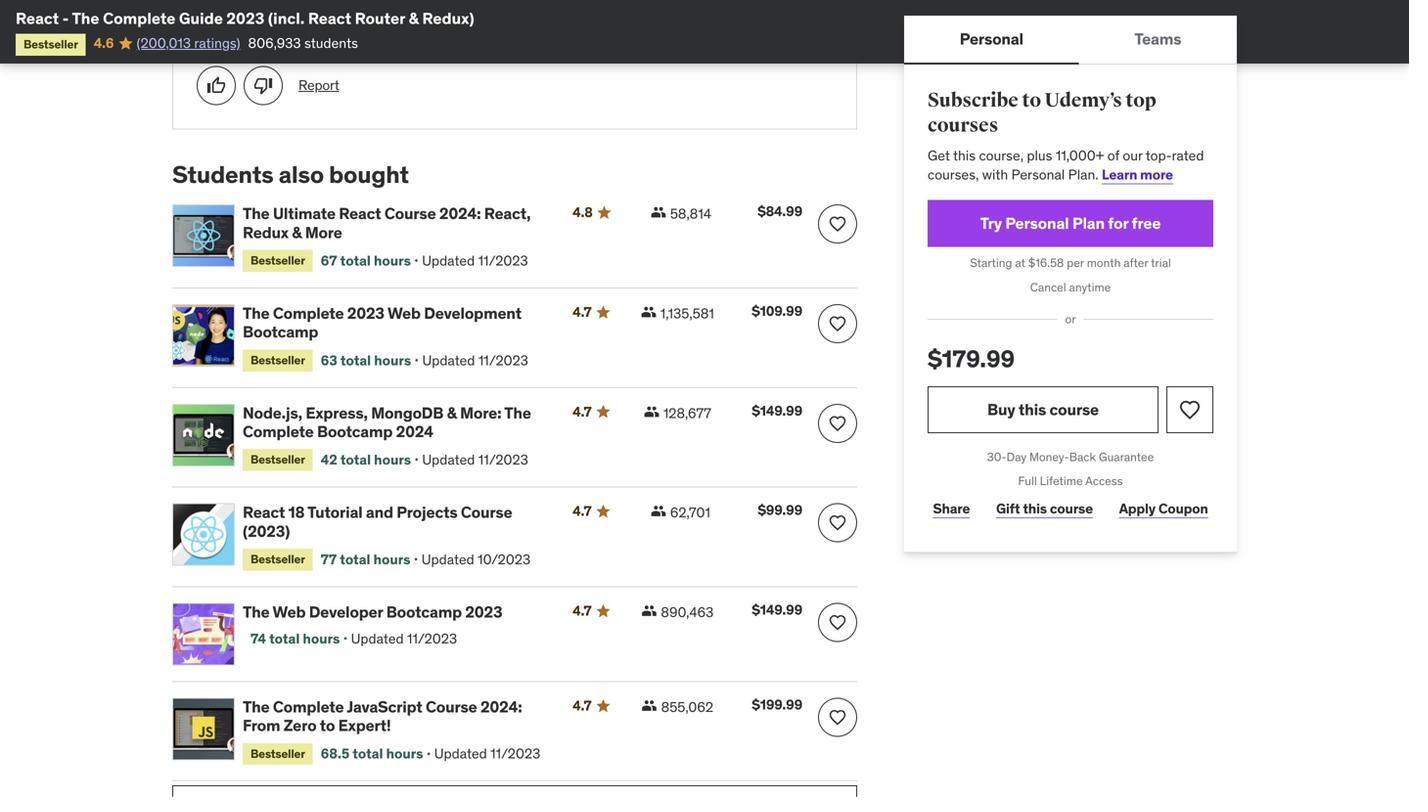 Task type: vqa. For each thing, say whether or not it's contained in the screenshot.
courses,
yes



Task type: describe. For each thing, give the bounding box(es) containing it.
$99.99
[[758, 502, 803, 519]]

try personal plan for free
[[981, 213, 1161, 233]]

our
[[1123, 147, 1143, 164]]

more
[[305, 223, 342, 243]]

& inside the ultimate react course 2024: react, redux & more
[[292, 223, 302, 243]]

personal inside the 'get this course, plus 11,000+ of our top-rated courses, with personal plan.'
[[1012, 166, 1065, 183]]

11/2023 for the ultimate react course 2024: react, redux & more
[[478, 252, 528, 270]]

2023 inside the complete 2023 web development bootcamp
[[347, 304, 385, 324]]

18
[[288, 503, 305, 523]]

hours for react
[[374, 252, 411, 270]]

redux)
[[422, 8, 475, 28]]

2 vertical spatial 2023
[[465, 602, 503, 623]]

plus
[[1027, 147, 1053, 164]]

back
[[1070, 450, 1096, 465]]

guide
[[179, 8, 223, 28]]

this for gift
[[1023, 500, 1047, 518]]

$199.99
[[752, 696, 803, 714]]

bought
[[329, 160, 409, 189]]

$179.99
[[928, 344, 1015, 374]]

xsmall image for the web developer bootcamp 2023
[[642, 603, 657, 619]]

63
[[321, 352, 338, 369]]

xsmall image for the complete javascript course 2024: from zero to expert!
[[642, 698, 658, 714]]

67
[[321, 252, 337, 270]]

anytime
[[1070, 280, 1111, 295]]

2024
[[396, 422, 434, 442]]

complete up (200,013
[[103, 8, 176, 28]]

$109.99
[[752, 303, 803, 320]]

course for react
[[385, 204, 436, 224]]

4.6
[[94, 34, 114, 52]]

teams button
[[1079, 16, 1237, 63]]

react inside the ultimate react course 2024: react, redux & more
[[339, 204, 381, 224]]

courses,
[[928, 166, 979, 183]]

gift this course
[[997, 500, 1093, 518]]

11/2023 for the complete 2023 web development bootcamp
[[479, 352, 529, 369]]

course for gift this course
[[1050, 500, 1093, 518]]

learn more
[[1102, 166, 1174, 183]]

total right the 74
[[269, 631, 300, 648]]

router
[[355, 8, 405, 28]]

30-day money-back guarantee full lifetime access
[[988, 450, 1154, 489]]

updated 11/2023 for mongodb
[[422, 451, 529, 469]]

personal button
[[905, 16, 1079, 63]]

react up the students
[[308, 8, 352, 28]]

4.7 for react 18  tutorial and projects course (2023)
[[573, 503, 592, 520]]

30-
[[988, 450, 1007, 465]]

access
[[1086, 474, 1123, 489]]

mark as helpful image
[[207, 76, 226, 95]]

after
[[1124, 256, 1149, 271]]

68.5 total hours
[[321, 746, 423, 763]]

to inside the subscribe to udemy's top courses
[[1022, 89, 1042, 113]]

teams
[[1135, 29, 1182, 49]]

total for 2023
[[341, 352, 371, 369]]

starting at $16.58 per month after trial cancel anytime
[[970, 256, 1172, 295]]

4.8
[[573, 204, 593, 221]]

bestseller for the complete javascript course 2024: from zero to expert!
[[251, 747, 305, 762]]

11,000+
[[1056, 147, 1105, 164]]

zero
[[284, 716, 317, 736]]

4.7 for the web developer bootcamp 2023
[[573, 602, 592, 620]]

bootcamp inside node.js, express, mongodb & more: the complete bootcamp 2024
[[317, 422, 393, 442]]

learn more link
[[1102, 166, 1174, 183]]

4.7 for node.js, express, mongodb & more: the complete bootcamp 2024
[[573, 403, 592, 421]]

the complete 2023 web development bootcamp link
[[243, 304, 549, 342]]

(200,013
[[137, 34, 191, 52]]

or
[[1066, 312, 1076, 327]]

get this course, plus 11,000+ of our top-rated courses, with personal plan.
[[928, 147, 1205, 183]]

course for javascript
[[426, 697, 477, 717]]

bootcamp inside the complete 2023 web development bootcamp
[[243, 322, 318, 342]]

more:
[[460, 403, 502, 423]]

890,463
[[661, 604, 714, 622]]

plan.
[[1069, 166, 1099, 183]]

$149.99 for node.js, express, mongodb & more: the complete bootcamp 2024
[[752, 402, 803, 420]]

projects
[[397, 503, 458, 523]]

(incl.
[[268, 8, 305, 28]]

the complete javascript course 2024: from zero to expert!
[[243, 697, 522, 736]]

tutorial
[[308, 503, 363, 523]]

students
[[172, 160, 274, 189]]

2 vertical spatial bootcamp
[[386, 602, 462, 623]]

-
[[62, 8, 69, 28]]

42 total hours
[[321, 451, 411, 469]]

more
[[1141, 166, 1174, 183]]

the right -
[[72, 8, 99, 28]]

ultimate
[[273, 204, 336, 224]]

11/2023 for node.js, express, mongodb & more: the complete bootcamp 2024
[[478, 451, 529, 469]]

trial
[[1151, 256, 1172, 271]]

2024: for the ultimate react course 2024: react, redux & more
[[439, 204, 481, 224]]

1,135,581
[[661, 305, 715, 323]]

this for was
[[222, 42, 241, 57]]

personal inside personal button
[[960, 29, 1024, 49]]

and
[[366, 503, 393, 523]]

redux
[[243, 223, 289, 243]]

web inside the complete 2023 web development bootcamp
[[388, 304, 421, 324]]

128,677
[[664, 405, 712, 422]]

was
[[197, 42, 219, 57]]

top
[[1126, 89, 1157, 113]]

per
[[1067, 256, 1085, 271]]

the for the complete 2023 web development bootcamp
[[243, 304, 270, 324]]

cancel
[[1031, 280, 1067, 295]]

this for buy
[[1019, 400, 1047, 420]]

62,701
[[670, 504, 711, 522]]

tab list containing personal
[[905, 16, 1237, 65]]

course for buy this course
[[1050, 400, 1099, 420]]

report button
[[299, 76, 339, 95]]

complete inside the complete javascript course 2024: from zero to expert!
[[273, 697, 344, 717]]

ratings)
[[194, 34, 240, 52]]

students also bought
[[172, 160, 409, 189]]

plan
[[1073, 213, 1105, 233]]

68.5
[[321, 746, 350, 763]]

hours for javascript
[[386, 746, 423, 763]]

rated
[[1172, 147, 1205, 164]]

the web developer bootcamp 2023
[[243, 602, 503, 623]]

express,
[[306, 403, 368, 423]]

4.7 for the complete javascript course 2024: from zero to expert!
[[573, 697, 592, 715]]

this for get
[[954, 147, 976, 164]]

xsmall image for node.js, express, mongodb & more: the complete bootcamp 2024
[[644, 404, 660, 420]]

the ultimate react course 2024: react, redux & more link
[[243, 204, 549, 243]]

updated 11/2023 for react
[[422, 252, 528, 270]]

10/2023
[[478, 551, 531, 569]]

month
[[1087, 256, 1121, 271]]



Task type: locate. For each thing, give the bounding box(es) containing it.
updated for mongodb
[[422, 451, 475, 469]]

1 vertical spatial personal
[[1012, 166, 1065, 183]]

node.js,
[[243, 403, 302, 423]]

hours for 2023
[[374, 352, 411, 369]]

the up the 74
[[243, 602, 270, 623]]

wishlist image for the ultimate react course 2024: react, redux & more
[[828, 215, 848, 234]]

xsmall image for the complete 2023 web development bootcamp
[[641, 304, 657, 320]]

xsmall image for react 18  tutorial and projects course (2023)
[[651, 504, 667, 519]]

updated 11/2023
[[422, 252, 528, 270], [422, 352, 529, 369], [422, 451, 529, 469], [351, 631, 457, 648], [434, 746, 541, 763]]

hours for tutorial
[[374, 551, 411, 569]]

0 horizontal spatial &
[[292, 223, 302, 243]]

react left 18
[[243, 503, 285, 523]]

lifetime
[[1040, 474, 1083, 489]]

report
[[299, 77, 339, 94]]

$16.58
[[1029, 256, 1065, 271]]

xsmall image for the ultimate react course 2024: react, redux & more
[[651, 205, 667, 221]]

xsmall image left 58,814
[[651, 205, 667, 221]]

react,
[[484, 204, 531, 224]]

2 4.7 from the top
[[573, 403, 592, 421]]

javascript
[[347, 697, 423, 717]]

course up the back
[[1050, 400, 1099, 420]]

mark as unhelpful image
[[254, 76, 273, 95]]

1 vertical spatial $149.99
[[752, 601, 803, 619]]

$149.99 for the web developer bootcamp 2023
[[752, 601, 803, 619]]

wishlist image
[[828, 215, 848, 234], [1179, 398, 1202, 422], [828, 613, 848, 633]]

bestseller down node.js,
[[251, 452, 305, 468]]

also
[[279, 160, 324, 189]]

xsmall image left 62,701
[[651, 504, 667, 519]]

bestseller left 63
[[251, 353, 305, 368]]

react down bought
[[339, 204, 381, 224]]

2023 up 63 total hours
[[347, 304, 385, 324]]

xsmall image left 855,062
[[642, 698, 658, 714]]

0 vertical spatial wishlist image
[[828, 215, 848, 234]]

2 vertical spatial personal
[[1006, 213, 1070, 233]]

updated 10/2023
[[422, 551, 531, 569]]

2 horizontal spatial 2023
[[465, 602, 503, 623]]

1 vertical spatial web
[[273, 602, 306, 623]]

2 $149.99 from the top
[[752, 601, 803, 619]]

complete inside the complete 2023 web development bootcamp
[[273, 304, 344, 324]]

this right "gift"
[[1023, 500, 1047, 518]]

react 18  tutorial and projects course (2023)
[[243, 503, 513, 542]]

(200,013 ratings)
[[137, 34, 240, 52]]

1 vertical spatial xsmall image
[[644, 404, 660, 420]]

total right 42
[[341, 451, 371, 469]]

react inside react 18  tutorial and projects course (2023)
[[243, 503, 285, 523]]

the inside the complete 2023 web development bootcamp
[[243, 304, 270, 324]]

bestseller for react 18  tutorial and projects course (2023)
[[251, 552, 305, 567]]

2024: inside the ultimate react course 2024: react, redux & more
[[439, 204, 481, 224]]

hours down the complete 2023 web development bootcamp link
[[374, 352, 411, 369]]

hours down react 18  tutorial and projects course (2023) link
[[374, 551, 411, 569]]

hours down the complete javascript course 2024: from zero to expert! link
[[386, 746, 423, 763]]

course up updated 10/2023
[[461, 503, 513, 523]]

wishlist image for node.js, express, mongodb & more: the complete bootcamp 2024
[[828, 414, 848, 434]]

bestseller down -
[[23, 37, 78, 52]]

wishlist image
[[828, 314, 848, 334], [828, 414, 848, 434], [828, 514, 848, 533], [828, 708, 848, 728]]

$149.99 right 128,677
[[752, 402, 803, 420]]

2 vertical spatial xsmall image
[[651, 504, 667, 519]]

2023 down updated 10/2023
[[465, 602, 503, 623]]

63 total hours
[[321, 352, 411, 369]]

bootcamp down updated 10/2023
[[386, 602, 462, 623]]

0 vertical spatial course
[[385, 204, 436, 224]]

74 total hours
[[251, 631, 340, 648]]

hours down the 2024
[[374, 451, 411, 469]]

share button
[[928, 490, 976, 529]]

total for tutorial
[[340, 551, 371, 569]]

0 horizontal spatial web
[[273, 602, 306, 623]]

2024: for the complete javascript course 2024: from zero to expert!
[[481, 697, 522, 717]]

course
[[385, 204, 436, 224], [461, 503, 513, 523], [426, 697, 477, 717]]

web up 74 total hours
[[273, 602, 306, 623]]

the complete javascript course 2024: from zero to expert! link
[[243, 697, 549, 736]]

the inside the complete javascript course 2024: from zero to expert!
[[243, 697, 270, 717]]

3 4.7 from the top
[[573, 503, 592, 520]]

& left more:
[[447, 403, 457, 423]]

learn
[[1102, 166, 1138, 183]]

personal up subscribe at the top of the page
[[960, 29, 1024, 49]]

2 vertical spatial &
[[447, 403, 457, 423]]

2 vertical spatial wishlist image
[[828, 613, 848, 633]]

total
[[340, 252, 371, 270], [341, 352, 371, 369], [341, 451, 371, 469], [340, 551, 371, 569], [269, 631, 300, 648], [353, 746, 383, 763]]

2 wishlist image from the top
[[828, 414, 848, 434]]

course,
[[979, 147, 1024, 164]]

total right 77 at the bottom of page
[[340, 551, 371, 569]]

get
[[928, 147, 950, 164]]

0 vertical spatial xsmall image
[[641, 304, 657, 320]]

bestseller down redux on the top of page
[[251, 253, 305, 268]]

total right 63
[[341, 352, 371, 369]]

2024: inside the complete javascript course 2024: from zero to expert!
[[481, 697, 522, 717]]

2023
[[227, 8, 265, 28], [347, 304, 385, 324], [465, 602, 503, 623]]

xsmall image
[[641, 304, 657, 320], [644, 404, 660, 420], [651, 504, 667, 519]]

bestseller down "from"
[[251, 747, 305, 762]]

buy this course button
[[928, 387, 1159, 434]]

1 course from the top
[[1050, 400, 1099, 420]]

updated for react
[[422, 252, 475, 270]]

the inside the ultimate react course 2024: react, redux & more
[[243, 204, 270, 224]]

hours down developer
[[303, 631, 340, 648]]

the left zero
[[243, 697, 270, 717]]

was this review helpful?
[[197, 42, 322, 57]]

0 vertical spatial bootcamp
[[243, 322, 318, 342]]

wishlist image for the complete javascript course 2024: from zero to expert!
[[828, 708, 848, 728]]

updated down the 2024
[[422, 451, 475, 469]]

expert!
[[338, 716, 391, 736]]

bestseller
[[23, 37, 78, 52], [251, 253, 305, 268], [251, 353, 305, 368], [251, 452, 305, 468], [251, 552, 305, 567], [251, 747, 305, 762]]

bootcamp
[[243, 322, 318, 342], [317, 422, 393, 442], [386, 602, 462, 623]]

0 vertical spatial course
[[1050, 400, 1099, 420]]

bootcamp up node.js,
[[243, 322, 318, 342]]

&
[[409, 8, 419, 28], [292, 223, 302, 243], [447, 403, 457, 423]]

course inside the complete javascript course 2024: from zero to expert!
[[426, 697, 477, 717]]

apply
[[1120, 500, 1156, 518]]

xsmall image left 1,135,581
[[641, 304, 657, 320]]

at
[[1016, 256, 1026, 271]]

updated for 2023
[[422, 352, 475, 369]]

for
[[1108, 213, 1129, 233]]

1 4.7 from the top
[[573, 304, 592, 321]]

4 wishlist image from the top
[[828, 708, 848, 728]]

this right was
[[222, 42, 241, 57]]

the down redux on the top of page
[[243, 304, 270, 324]]

buy
[[988, 400, 1016, 420]]

to right zero
[[320, 716, 335, 736]]

this right "buy"
[[1019, 400, 1047, 420]]

$149.99 right 890,463
[[752, 601, 803, 619]]

complete
[[103, 8, 176, 28], [273, 304, 344, 324], [243, 422, 314, 442], [273, 697, 344, 717]]

courses
[[928, 114, 999, 138]]

1 vertical spatial bootcamp
[[317, 422, 393, 442]]

total down expert!
[[353, 746, 383, 763]]

hours for mongodb
[[374, 451, 411, 469]]

11/2023 for the complete javascript course 2024: from zero to expert!
[[491, 746, 541, 763]]

0 vertical spatial 2024:
[[439, 204, 481, 224]]

total for mongodb
[[341, 451, 371, 469]]

bestseller for the complete 2023 web development bootcamp
[[251, 353, 305, 368]]

top-
[[1146, 147, 1172, 164]]

wishlist image for react 18  tutorial and projects course (2023)
[[828, 514, 848, 533]]

1 vertical spatial &
[[292, 223, 302, 243]]

total for react
[[340, 252, 371, 270]]

total right 67
[[340, 252, 371, 270]]

2 vertical spatial xsmall image
[[642, 698, 658, 714]]

mongodb
[[371, 403, 444, 423]]

& right router
[[409, 8, 419, 28]]

with
[[983, 166, 1009, 183]]

0 vertical spatial &
[[409, 8, 419, 28]]

complete up 18
[[243, 422, 314, 442]]

updated for tutorial
[[422, 551, 475, 569]]

complete up 68.5
[[273, 697, 344, 717]]

74
[[251, 631, 266, 648]]

1 $149.99 from the top
[[752, 402, 803, 420]]

0 vertical spatial xsmall image
[[651, 205, 667, 221]]

personal down 'plus'
[[1012, 166, 1065, 183]]

course right javascript
[[426, 697, 477, 717]]

4.7 for the complete 2023 web development bootcamp
[[573, 304, 592, 321]]

gift this course link
[[991, 490, 1099, 529]]

course down bought
[[385, 204, 436, 224]]

806,933
[[248, 34, 301, 52]]

subscribe to udemy's top courses
[[928, 89, 1157, 138]]

updated up development
[[422, 252, 475, 270]]

2 course from the top
[[1050, 500, 1093, 518]]

personal up the $16.58
[[1006, 213, 1070, 233]]

buy this course
[[988, 400, 1099, 420]]

the right more:
[[504, 403, 531, 423]]

wishlist image for the web developer bootcamp 2023
[[828, 613, 848, 633]]

guarantee
[[1099, 450, 1154, 465]]

2023 up was this review helpful?
[[227, 8, 265, 28]]

58,814
[[670, 205, 712, 223]]

the complete 2023 web development bootcamp
[[243, 304, 522, 342]]

1 horizontal spatial &
[[409, 8, 419, 28]]

updated down the complete javascript course 2024: from zero to expert! link
[[434, 746, 487, 763]]

development
[[424, 304, 522, 324]]

wishlist image for the complete 2023 web development bootcamp
[[828, 314, 848, 334]]

of
[[1108, 147, 1120, 164]]

67 total hours
[[321, 252, 411, 270]]

(2023)
[[243, 522, 290, 542]]

to left udemy's
[[1022, 89, 1042, 113]]

4 4.7 from the top
[[573, 602, 592, 620]]

1 vertical spatial course
[[1050, 500, 1093, 518]]

& inside node.js, express, mongodb & more: the complete bootcamp 2024
[[447, 403, 457, 423]]

0 horizontal spatial to
[[320, 716, 335, 736]]

1 horizontal spatial web
[[388, 304, 421, 324]]

855,062
[[661, 699, 714, 717]]

udemy's
[[1045, 89, 1123, 113]]

0 vertical spatial 2023
[[227, 8, 265, 28]]

the for the ultimate react course 2024: react, redux & more
[[243, 204, 270, 224]]

money-
[[1030, 450, 1070, 465]]

course down lifetime at the right
[[1050, 500, 1093, 518]]

developer
[[309, 602, 383, 623]]

complete up 63
[[273, 304, 344, 324]]

gift
[[997, 500, 1021, 518]]

the ultimate react course 2024: react, redux & more
[[243, 204, 531, 243]]

bestseller for node.js, express, mongodb & more: the complete bootcamp 2024
[[251, 452, 305, 468]]

77 total hours
[[321, 551, 411, 569]]

0 vertical spatial to
[[1022, 89, 1042, 113]]

5 4.7 from the top
[[573, 697, 592, 715]]

personal inside try personal plan for free link
[[1006, 213, 1070, 233]]

this up 'courses,'
[[954, 147, 976, 164]]

complete inside node.js, express, mongodb & more: the complete bootcamp 2024
[[243, 422, 314, 442]]

updated for javascript
[[434, 746, 487, 763]]

bestseller down (2023) at the left bottom
[[251, 552, 305, 567]]

1 vertical spatial 2024:
[[481, 697, 522, 717]]

updated down development
[[422, 352, 475, 369]]

course inside button
[[1050, 400, 1099, 420]]

web up 63 total hours
[[388, 304, 421, 324]]

0 horizontal spatial 2023
[[227, 8, 265, 28]]

hours down the ultimate react course 2024: react, redux & more "link"
[[374, 252, 411, 270]]

the inside node.js, express, mongodb & more: the complete bootcamp 2024
[[504, 403, 531, 423]]

updated 11/2023 for 2023
[[422, 352, 529, 369]]

0 vertical spatial $149.99
[[752, 402, 803, 420]]

to inside the complete javascript course 2024: from zero to expert!
[[320, 716, 335, 736]]

to
[[1022, 89, 1042, 113], [320, 716, 335, 736]]

review
[[244, 42, 278, 57]]

xsmall image left 128,677
[[644, 404, 660, 420]]

updated down projects
[[422, 551, 475, 569]]

updated
[[422, 252, 475, 270], [422, 352, 475, 369], [422, 451, 475, 469], [422, 551, 475, 569], [351, 631, 404, 648], [434, 746, 487, 763]]

the for the complete javascript course 2024: from zero to expert!
[[243, 697, 270, 717]]

this inside the 'get this course, plus 11,000+ of our top-rated courses, with personal plan.'
[[954, 147, 976, 164]]

subscribe
[[928, 89, 1019, 113]]

1 horizontal spatial 2023
[[347, 304, 385, 324]]

806,933 students
[[248, 34, 358, 52]]

2 vertical spatial course
[[426, 697, 477, 717]]

the for the web developer bootcamp 2023
[[243, 602, 270, 623]]

0 vertical spatial personal
[[960, 29, 1024, 49]]

hours
[[374, 252, 411, 270], [374, 352, 411, 369], [374, 451, 411, 469], [374, 551, 411, 569], [303, 631, 340, 648], [386, 746, 423, 763]]

2 horizontal spatial &
[[447, 403, 457, 423]]

1 vertical spatial wishlist image
[[1179, 398, 1202, 422]]

course inside react 18  tutorial and projects course (2023)
[[461, 503, 513, 523]]

updated down the web developer bootcamp 2023
[[351, 631, 404, 648]]

0 vertical spatial web
[[388, 304, 421, 324]]

1 vertical spatial xsmall image
[[642, 603, 657, 619]]

course inside the ultimate react course 2024: react, redux & more
[[385, 204, 436, 224]]

day
[[1007, 450, 1027, 465]]

$84.99
[[758, 203, 803, 221]]

the
[[72, 8, 99, 28], [243, 204, 270, 224], [243, 304, 270, 324], [504, 403, 531, 423], [243, 602, 270, 623], [243, 697, 270, 717]]

xsmall image left 890,463
[[642, 603, 657, 619]]

3 wishlist image from the top
[[828, 514, 848, 533]]

$149.99
[[752, 402, 803, 420], [752, 601, 803, 619]]

& left more
[[292, 223, 302, 243]]

1 vertical spatial course
[[461, 503, 513, 523]]

try
[[981, 213, 1002, 233]]

the left ultimate
[[243, 204, 270, 224]]

1 horizontal spatial to
[[1022, 89, 1042, 113]]

xsmall image
[[651, 205, 667, 221], [642, 603, 657, 619], [642, 698, 658, 714]]

1 vertical spatial 2023
[[347, 304, 385, 324]]

react left -
[[16, 8, 59, 28]]

total for javascript
[[353, 746, 383, 763]]

node.js, express, mongodb & more: the complete bootcamp 2024 link
[[243, 403, 549, 442]]

updated 11/2023 for javascript
[[434, 746, 541, 763]]

personal
[[960, 29, 1024, 49], [1012, 166, 1065, 183], [1006, 213, 1070, 233]]

node.js, express, mongodb & more: the complete bootcamp 2024
[[243, 403, 531, 442]]

1 wishlist image from the top
[[828, 314, 848, 334]]

bootcamp up 42 total hours
[[317, 422, 393, 442]]

this inside button
[[1019, 400, 1047, 420]]

bestseller for the ultimate react course 2024: react, redux & more
[[251, 253, 305, 268]]

1 vertical spatial to
[[320, 716, 335, 736]]

tab list
[[905, 16, 1237, 65]]



